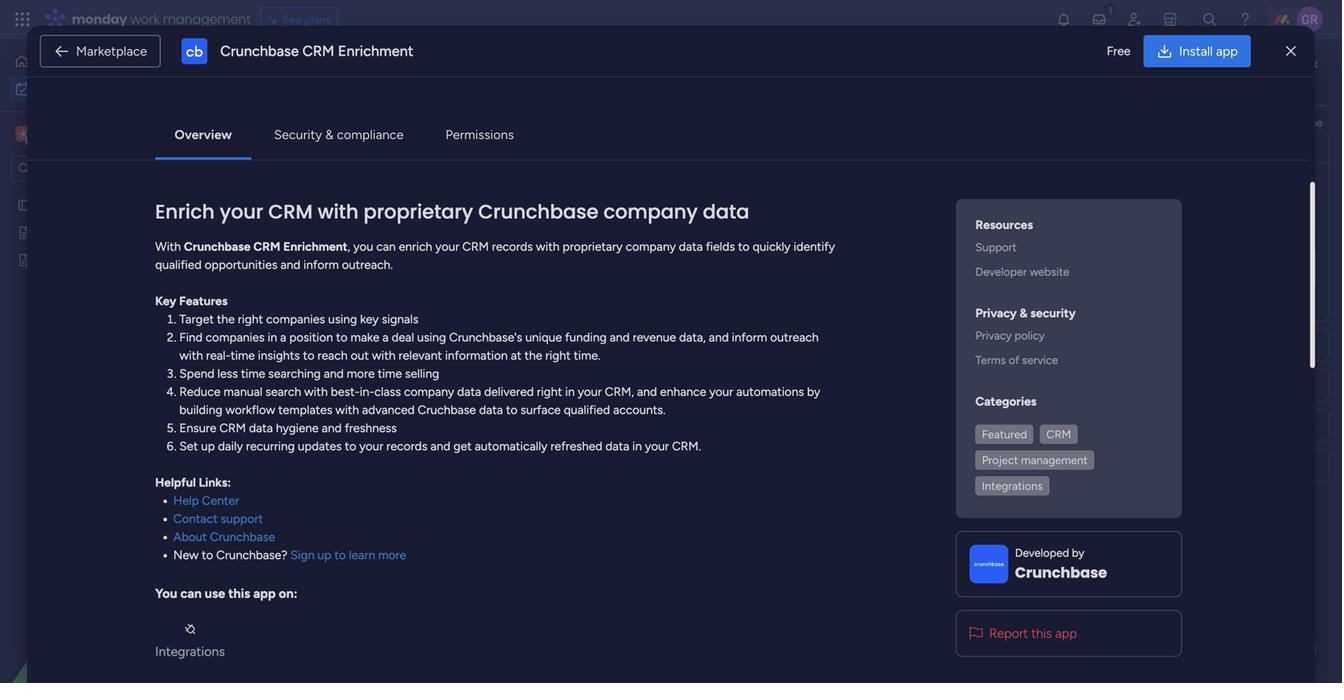 Task type: describe. For each thing, give the bounding box(es) containing it.
2 inside today / 2 items
[[333, 262, 339, 275]]

crm button
[[1040, 425, 1078, 444]]

see plans button
[[261, 7, 338, 31]]

real-
[[206, 349, 231, 363]]

public board image
[[17, 225, 32, 241]]

crunchbase?
[[216, 548, 288, 563]]

items right "done"
[[544, 134, 572, 147]]

integrations inside popup button
[[982, 479, 1043, 493]]

& for security
[[325, 127, 334, 142]]

column for date column
[[1073, 419, 1112, 433]]

, you can enrich your crm records with proprietary company data fields to quickly identify qualified opportunities and inform outreach.
[[155, 240, 835, 272]]

private board image
[[17, 253, 32, 268]]

1 image
[[1104, 1, 1118, 19]]

workspace image
[[15, 125, 31, 143]]

marketplace report app image
[[970, 628, 983, 641]]

new for new item
[[245, 134, 268, 147]]

1 vertical spatial enrichment
[[283, 240, 348, 254]]

key features target the right companies using key signals find companies in a position to make a deal using crunchbase's unique funding and revenue data, and inform outreach with real-time insights to reach out with relevant information at the right time. spend less time searching and more time selling reduce manual search with best-in-class company data delivered right in your crm, and enhance your automations by building workflow templates with advanced cruchbase data to surface qualified accounts. ensure crm data hygiene and freshness set up daily recurring updates to your records and get automatically refreshed data in your crm.
[[155, 294, 821, 454]]

developed
[[1015, 546, 1070, 560]]

to
[[1266, 72, 1278, 86]]

app inside install app button
[[1217, 44, 1238, 59]]

your inside , you can enrich your crm records with proprietary company data fields to quickly identify qualified opportunities and inform outreach.
[[435, 240, 460, 254]]

records inside key features target the right companies using key signals find companies in a position to make a deal using crunchbase's unique funding and revenue data, and inform outreach with real-time insights to reach out with relevant information at the right time. spend less time searching and more time selling reduce manual search with best-in-class company data delivered right in your crm, and enhance your automations by building workflow templates with advanced cruchbase data to surface qualified accounts. ensure crm data hygiene and freshness set up daily recurring updates to your records and get automatically refreshed data in your crm.
[[387, 439, 428, 454]]

up inside key features target the right companies using key signals find companies in a position to make a deal using crunchbase's unique funding and revenue data, and inform outreach with real-time insights to reach out with relevant information at the right time. spend less time searching and more time selling reduce manual search with best-in-class company data delivered right in your crm, and enhance your automations by building workflow templates with advanced cruchbase data to surface qualified accounts. ensure crm data hygiene and freshness set up daily recurring updates to your records and get automatically refreshed data in your crm.
[[201, 439, 215, 454]]

you
[[155, 586, 177, 602]]

0 horizontal spatial app
[[253, 586, 276, 602]]

overview button
[[162, 118, 245, 151]]

links:
[[199, 476, 231, 490]]

security
[[274, 127, 322, 142]]

at
[[511, 349, 522, 363]]

home
[[36, 54, 66, 68]]

best-
[[331, 385, 360, 399]]

center
[[202, 494, 239, 508]]

management inside project management 'popup button'
[[1021, 454, 1088, 467]]

1 people from the top
[[1009, 257, 1043, 271]]

home option
[[10, 48, 196, 74]]

time up less
[[231, 349, 255, 363]]

1 + add item from the top
[[264, 348, 320, 362]]

0 horizontal spatial companies
[[206, 330, 265, 345]]

invite members image
[[1127, 11, 1143, 27]]

crunchbase's
[[449, 330, 523, 345]]

crunchbase logo image
[[970, 545, 1009, 584]]

project management button
[[976, 451, 1095, 470]]

install app button
[[1144, 35, 1251, 67]]

refreshed
[[551, 439, 603, 454]]

use
[[205, 586, 225, 602]]

to down delivered
[[506, 403, 518, 418]]

search image
[[434, 134, 447, 147]]

and right data,
[[709, 330, 729, 345]]

0 vertical spatial the
[[1078, 116, 1095, 130]]

time up class
[[378, 367, 402, 381]]

0 vertical spatial right
[[238, 312, 263, 327]]

select product image
[[15, 11, 31, 27]]

list
[[1296, 72, 1311, 86]]

overview
[[175, 127, 232, 142]]

/ left "0"
[[347, 402, 354, 423]]

accounts.
[[613, 403, 666, 418]]

opportunities
[[205, 258, 278, 272]]

quickly
[[753, 240, 791, 254]]

resources support
[[976, 218, 1033, 254]]

help
[[173, 494, 199, 508]]

find
[[179, 330, 203, 345]]

new for new item
[[262, 320, 286, 333]]

more inside helpful links: help center contact support about crunchbase new to crunchbase? sign up to learn more
[[378, 548, 406, 563]]

report this app
[[990, 626, 1077, 642]]

1 + from the top
[[264, 348, 271, 362]]

selling
[[405, 367, 439, 381]]

your down freshness
[[359, 439, 384, 454]]

crm up work
[[303, 42, 335, 60]]

0
[[358, 407, 365, 421]]

proprietary inside , you can enrich your crm records with proprietary company data fields to quickly identify qualified opportunities and inform outreach.
[[563, 240, 623, 254]]

privacy & security privacy policy
[[976, 306, 1076, 343]]

sign up to learn more link
[[291, 548, 406, 563]]

and inside main content
[[1183, 116, 1202, 130]]

enrich
[[399, 240, 432, 254]]

free
[[1107, 44, 1131, 58]]

0 vertical spatial company
[[604, 198, 698, 225]]

revenue
[[633, 330, 676, 345]]

and right funding
[[610, 330, 630, 345]]

public board image
[[17, 198, 32, 213]]

permissions
[[446, 127, 514, 142]]

building
[[179, 403, 223, 418]]

more inside key features target the right companies using key signals find companies in a position to make a deal using crunchbase's unique funding and revenue data, and inform outreach with real-time insights to reach out with relevant information at the right time. spend less time searching and more time selling reduce manual search with best-in-class company data delivered right in your crm, and enhance your automations by building workflow templates with advanced cruchbase data to surface qualified accounts. ensure crm data hygiene and freshness set up daily recurring updates to your records and get automatically refreshed data in your crm.
[[347, 367, 375, 381]]

security
[[1031, 306, 1076, 321]]

crunchbase inside helpful links: help center contact support about crunchbase new to crunchbase? sign up to learn more
[[210, 530, 275, 545]]

company inside , you can enrich your crm records with proprietary company data fields to quickly identify qualified opportunities and inform outreach.
[[626, 240, 676, 254]]

items inside today / 2 items
[[342, 262, 370, 275]]

none text field inside main content
[[1046, 200, 1316, 228]]

to inside , you can enrich your crm records with proprietary company data fields to quickly identify qualified opportunities and inform outreach.
[[738, 240, 750, 254]]

helpful links: help center contact support about crunchbase new to crunchbase? sign up to learn more
[[155, 476, 406, 563]]

relevant
[[399, 349, 442, 363]]

crm inside , you can enrich your crm records with proprietary company data fields to quickly identify qualified opportunities and inform outreach.
[[463, 240, 489, 254]]

priority
[[1046, 459, 1082, 473]]

by inside developed by crunchbase
[[1072, 546, 1085, 560]]

later /
[[272, 577, 323, 597]]

company inside key features target the right companies using key signals find companies in a position to make a deal using crunchbase's unique funding and revenue data, and inform outreach with real-time insights to reach out with relevant information at the right time. spend less time searching and more time selling reduce manual search with best-in-class company data delivered right in your crm, and enhance your automations by building workflow templates with advanced cruchbase data to surface qualified accounts. ensure crm data hygiene and freshness set up daily recurring updates to your records and get automatically refreshed data in your crm.
[[404, 385, 454, 399]]

of
[[1009, 353, 1020, 367]]

1 vertical spatial integrations
[[155, 644, 225, 660]]

2 vertical spatial in
[[633, 439, 642, 454]]

priority column
[[1046, 459, 1125, 473]]

do
[[710, 321, 723, 333]]

monday
[[72, 10, 127, 28]]

developed by crunchbase
[[1015, 546, 1108, 584]]

and up accounts.
[[637, 385, 657, 399]]

2 + from the top
[[264, 523, 271, 536]]

get
[[454, 439, 472, 454]]

time up manual
[[241, 367, 265, 381]]

/ right "today"
[[321, 257, 329, 278]]

dapulse x slim image
[[1287, 42, 1296, 61]]

automations
[[737, 385, 804, 399]]

2 + add item from the top
[[264, 523, 320, 536]]

update feed image
[[1091, 11, 1108, 27]]

qualified inside key features target the right companies using key signals find companies in a position to make a deal using crunchbase's unique funding and revenue data, and inform outreach with real-time insights to reach out with relevant information at the right time. spend less time searching and more time selling reduce manual search with best-in-class company data delivered right in your crm, and enhance your automations by building workflow templates with advanced cruchbase data to surface qualified accounts. ensure crm data hygiene and freshness set up daily recurring updates to your records and get automatically refreshed data in your crm.
[[564, 403, 610, 418]]

to-do
[[694, 321, 723, 333]]

marketplace button
[[40, 35, 161, 67]]

contact
[[173, 512, 218, 527]]

crm up opportunities
[[254, 240, 281, 254]]

1 vertical spatial item
[[297, 348, 320, 362]]

main content containing past dates /
[[214, 39, 1343, 684]]

daily
[[218, 439, 243, 454]]

unique
[[526, 330, 562, 345]]

position
[[289, 330, 333, 345]]

past
[[272, 199, 304, 220]]

crm.
[[672, 439, 701, 454]]

done
[[516, 134, 541, 147]]

1 privacy from the top
[[976, 306, 1017, 321]]

learn
[[349, 548, 375, 563]]

crunchbase up , you can enrich your crm records with proprietary company data fields to quickly identify qualified opportunities and inform outreach.
[[478, 198, 599, 225]]

make
[[351, 330, 380, 345]]

2 vertical spatial right
[[537, 385, 562, 399]]

this week / 0 items
[[272, 402, 396, 423]]

data up cruchbase
[[457, 385, 481, 399]]

policy
[[1015, 329, 1045, 343]]

to left learn
[[335, 548, 346, 563]]

identify
[[794, 240, 835, 254]]

project management
[[982, 454, 1088, 467]]

Filter dashboard by text search field
[[307, 128, 454, 153]]

project
[[982, 454, 1019, 467]]

records inside , you can enrich your crm records with proprietary company data fields to quickly identify qualified opportunities and inform outreach.
[[492, 240, 533, 254]]

featured button
[[976, 425, 1034, 444]]

templates
[[278, 403, 333, 418]]

automatically
[[475, 439, 548, 454]]

item
[[289, 320, 312, 333]]

2 inside past dates / 2 items
[[364, 203, 371, 217]]

2 vertical spatial the
[[525, 349, 543, 363]]

and inside , you can enrich your crm records with proprietary company data fields to quickly identify qualified opportunities and inform outreach.
[[281, 258, 301, 272]]

1 vertical spatial right
[[546, 349, 571, 363]]

install app
[[1179, 44, 1238, 59]]

deal
[[392, 330, 414, 345]]

choose the boards, columns and people you'd like to see
[[1037, 116, 1323, 130]]

crm up with crunchbase crm enrichment
[[268, 198, 313, 225]]



Task type: vqa. For each thing, say whether or not it's contained in the screenshot.
You can use this app on:
yes



Task type: locate. For each thing, give the bounding box(es) containing it.
0 vertical spatial + add item
[[264, 348, 320, 362]]

to do list
[[1266, 72, 1311, 86]]

enrich
[[155, 198, 215, 225]]

can left use on the left bottom
[[180, 586, 202, 602]]

privacy
[[976, 306, 1017, 321], [976, 329, 1012, 343]]

your left crm,
[[578, 385, 602, 399]]

and
[[1183, 116, 1202, 130], [281, 258, 301, 272], [610, 330, 630, 345], [709, 330, 729, 345], [324, 367, 344, 381], [637, 385, 657, 399], [322, 421, 342, 436], [431, 439, 451, 454]]

1 vertical spatial qualified
[[564, 403, 610, 418]]

qualified down crm,
[[564, 403, 610, 418]]

data left fields
[[679, 240, 703, 254]]

items down the , on the top left of the page
[[342, 262, 370, 275]]

1 vertical spatial privacy
[[976, 329, 1012, 343]]

1 vertical spatial +
[[264, 523, 271, 536]]

privacy up terms
[[976, 329, 1012, 343]]

inform inside , you can enrich your crm records with proprietary company data fields to quickly identify qualified opportunities and inform outreach.
[[304, 258, 339, 272]]

recurring
[[246, 439, 295, 454]]

2 vertical spatial app
[[1056, 626, 1077, 642]]

+ right support
[[264, 523, 271, 536]]

developer
[[976, 265, 1027, 279]]

data right "refreshed"
[[606, 439, 630, 454]]

1 vertical spatial + add item
[[264, 523, 320, 536]]

0 horizontal spatial in
[[268, 330, 277, 345]]

more down out
[[347, 367, 375, 381]]

1 horizontal spatial qualified
[[564, 403, 610, 418]]

/ right later
[[312, 577, 320, 597]]

my work
[[238, 61, 346, 97]]

data,
[[679, 330, 706, 345]]

funding
[[565, 330, 607, 345]]

0 vertical spatial app
[[1217, 44, 1238, 59]]

0 vertical spatial up
[[201, 439, 215, 454]]

1 horizontal spatial inform
[[732, 330, 767, 345]]

a up insights
[[280, 330, 286, 345]]

the down features
[[217, 312, 235, 327]]

terms
[[976, 353, 1006, 367]]

crunchbase up opportunities
[[184, 240, 251, 254]]

1 vertical spatial this
[[1032, 626, 1052, 642]]

by inside key features target the right companies using key signals find companies in a position to make a deal using crunchbase's unique funding and revenue data, and inform outreach with real-time insights to reach out with relevant information at the right time. spend less time searching and more time selling reduce manual search with best-in-class company data delivered right in your crm, and enhance your automations by building workflow templates with advanced cruchbase data to surface qualified accounts. ensure crm data hygiene and freshness set up daily recurring updates to your records and get automatically refreshed data in your crm.
[[807, 385, 821, 399]]

records down freshness
[[387, 439, 428, 454]]

0 vertical spatial new
[[245, 134, 268, 147]]

& right security
[[325, 127, 334, 142]]

1 vertical spatial more
[[378, 548, 406, 563]]

0 horizontal spatial using
[[328, 312, 357, 327]]

0 horizontal spatial inform
[[304, 258, 339, 272]]

your
[[220, 198, 263, 225], [435, 240, 460, 254], [578, 385, 602, 399], [710, 385, 734, 399], [359, 439, 384, 454], [645, 439, 669, 454]]

featured
[[982, 428, 1027, 441]]

right up surface
[[537, 385, 562, 399]]

hygiene
[[276, 421, 319, 436]]

today
[[272, 257, 318, 278]]

0 horizontal spatial this
[[228, 586, 250, 602]]

integrations button
[[976, 477, 1050, 496]]

enrichment up today / 2 items
[[283, 240, 348, 254]]

by
[[807, 385, 821, 399], [1072, 546, 1085, 560]]

to
[[1292, 116, 1303, 130], [738, 240, 750, 254], [336, 330, 348, 345], [303, 349, 315, 363], [506, 403, 518, 418], [345, 439, 356, 454], [202, 548, 213, 563], [335, 548, 346, 563]]

1 vertical spatial by
[[1072, 546, 1085, 560]]

information
[[445, 349, 508, 363]]

0 vertical spatial add
[[274, 348, 295, 362]]

monday marketplace image
[[1163, 11, 1179, 27]]

1 horizontal spatial companies
[[266, 312, 325, 327]]

my
[[238, 61, 275, 97]]

crm up priority
[[1047, 428, 1072, 441]]

0 horizontal spatial can
[[180, 586, 202, 602]]

integrations down project
[[982, 479, 1043, 493]]

column for priority column
[[1085, 459, 1125, 473]]

your left crm. in the right of the page
[[645, 439, 669, 454]]

searching
[[268, 367, 321, 381]]

service
[[1023, 353, 1059, 367]]

resources
[[976, 218, 1033, 232]]

management up application logo
[[163, 10, 251, 28]]

more right learn
[[378, 548, 406, 563]]

1 vertical spatial the
[[217, 312, 235, 327]]

1 vertical spatial can
[[180, 586, 202, 602]]

0 vertical spatial in
[[268, 330, 277, 345]]

lottie animation image
[[0, 521, 206, 684]]

in down the time.
[[565, 385, 575, 399]]

ensure
[[179, 421, 217, 436]]

privacy up policy at the right of the page
[[976, 306, 1017, 321]]

search
[[265, 385, 301, 399]]

columns
[[1138, 116, 1181, 130]]

0 vertical spatial privacy
[[976, 306, 1017, 321]]

more
[[347, 367, 375, 381], [378, 548, 406, 563]]

1 add from the top
[[274, 348, 295, 362]]

this right use on the left bottom
[[228, 586, 250, 602]]

data inside , you can enrich your crm records with proprietary company data fields to quickly identify qualified opportunities and inform outreach.
[[679, 240, 703, 254]]

crunchbase down developed
[[1015, 563, 1108, 584]]

1 vertical spatial records
[[387, 439, 428, 454]]

items inside past dates / 2 items
[[373, 203, 401, 217]]

2 vertical spatial item
[[297, 523, 320, 536]]

2 up "you"
[[364, 203, 371, 217]]

crunchbase up my
[[220, 42, 299, 60]]

a
[[280, 330, 286, 345], [383, 330, 389, 345]]

boards,
[[1098, 116, 1135, 130]]

crunchbase down support
[[210, 530, 275, 545]]

&
[[325, 127, 334, 142], [1020, 306, 1028, 321]]

2 privacy from the top
[[976, 329, 1012, 343]]

2 people from the top
[[1009, 461, 1043, 474]]

data up fields
[[703, 198, 750, 225]]

app right install
[[1217, 44, 1238, 59]]

right up insights
[[238, 312, 263, 327]]

0 vertical spatial using
[[328, 312, 357, 327]]

1 vertical spatial 2
[[333, 262, 339, 275]]

new inside helpful links: help center contact support about crunchbase new to crunchbase? sign up to learn more
[[173, 548, 199, 563]]

by right automations
[[807, 385, 821, 399]]

1 vertical spatial companies
[[206, 330, 265, 345]]

reduce
[[179, 385, 221, 399]]

with
[[155, 240, 181, 254]]

security & compliance
[[274, 127, 404, 142]]

1 horizontal spatial proprietary
[[563, 240, 623, 254]]

outreach
[[770, 330, 819, 345]]

and left people
[[1183, 116, 1202, 130]]

1 vertical spatial up
[[318, 548, 332, 563]]

date
[[1046, 419, 1070, 433]]

your right enrich
[[435, 240, 460, 254]]

0 vertical spatial enrichment
[[338, 42, 414, 60]]

list box
[[0, 189, 206, 492]]

to-
[[694, 321, 710, 333]]

up right sign
[[318, 548, 332, 563]]

1 vertical spatial using
[[417, 330, 446, 345]]

0 vertical spatial more
[[347, 367, 375, 381]]

integrations down you
[[155, 644, 225, 660]]

1 horizontal spatial the
[[525, 349, 543, 363]]

to down about crunchbase link
[[202, 548, 213, 563]]

using
[[328, 312, 357, 327], [417, 330, 446, 345]]

to do list button
[[1236, 66, 1318, 92]]

Search in workspace field
[[34, 159, 135, 178]]

the right at
[[525, 349, 543, 363]]

application logo image
[[182, 38, 207, 64]]

this
[[228, 586, 250, 602], [1032, 626, 1052, 642]]

+
[[264, 348, 271, 362], [264, 523, 271, 536]]

0 horizontal spatial integrations
[[155, 644, 225, 660]]

new left the item
[[262, 320, 286, 333]]

+ up 'searching'
[[264, 348, 271, 362]]

0 vertical spatial inform
[[304, 258, 339, 272]]

data down delivered
[[479, 403, 503, 418]]

install
[[1179, 44, 1213, 59]]

& inside button
[[325, 127, 334, 142]]

1 vertical spatial management
[[1021, 454, 1088, 467]]

2 vertical spatial new
[[173, 548, 199, 563]]

0 horizontal spatial qualified
[[155, 258, 202, 272]]

1 horizontal spatial this
[[1032, 626, 1052, 642]]

to down freshness
[[345, 439, 356, 454]]

0 horizontal spatial more
[[347, 367, 375, 381]]

0 vertical spatial +
[[264, 348, 271, 362]]

0 vertical spatial qualified
[[155, 258, 202, 272]]

1 horizontal spatial in
[[565, 385, 575, 399]]

to up reach
[[336, 330, 348, 345]]

greg robinson image
[[1060, 256, 1084, 280]]

0 vertical spatial item
[[271, 134, 294, 147]]

1 vertical spatial in
[[565, 385, 575, 399]]

records down enrich your crm with proprietary crunchbase company data
[[492, 240, 533, 254]]

1 horizontal spatial more
[[378, 548, 406, 563]]

app
[[1217, 44, 1238, 59], [253, 586, 276, 602], [1056, 626, 1077, 642]]

crunchbase crm enrichment
[[220, 42, 414, 60]]

0 horizontal spatial up
[[201, 439, 215, 454]]

0 horizontal spatial by
[[807, 385, 821, 399]]

2 horizontal spatial app
[[1217, 44, 1238, 59]]

items inside this week / 0 items
[[368, 407, 396, 421]]

workspace image
[[18, 125, 29, 143]]

1 vertical spatial &
[[1020, 306, 1028, 321]]

can inside , you can enrich your crm records with proprietary company data fields to quickly identify qualified opportunities and inform outreach.
[[376, 240, 396, 254]]

up inside helpful links: help center contact support about crunchbase new to crunchbase? sign up to learn more
[[318, 548, 332, 563]]

2 horizontal spatial the
[[1078, 116, 1095, 130]]

item inside 'new item' button
[[271, 134, 294, 147]]

insights
[[258, 349, 300, 363]]

1 horizontal spatial records
[[492, 240, 533, 254]]

1 horizontal spatial management
[[1021, 454, 1088, 467]]

security & compliance button
[[261, 118, 417, 151]]

people
[[1205, 116, 1240, 130]]

+ add item up 'searching'
[[264, 348, 320, 362]]

and down reach
[[324, 367, 344, 381]]

0 horizontal spatial the
[[217, 312, 235, 327]]

notifications image
[[1056, 11, 1072, 27]]

do
[[1280, 72, 1294, 86]]

0 horizontal spatial management
[[163, 10, 251, 28]]

about crunchbase link
[[173, 530, 275, 545]]

/
[[353, 199, 361, 220], [321, 257, 329, 278], [347, 402, 354, 423], [312, 577, 320, 597]]

0 horizontal spatial a
[[280, 330, 286, 345]]

1 vertical spatial company
[[626, 240, 676, 254]]

2 add from the top
[[274, 523, 295, 536]]

a left deal
[[383, 330, 389, 345]]

work
[[130, 10, 159, 28]]

new inside button
[[245, 134, 268, 147]]

qualified down with
[[155, 258, 202, 272]]

workflow
[[226, 403, 275, 418]]

1 a from the left
[[280, 330, 286, 345]]

item
[[271, 134, 294, 147], [297, 348, 320, 362], [297, 523, 320, 536]]

greg robinson image
[[1297, 6, 1323, 32]]

data up recurring
[[249, 421, 273, 436]]

using up relevant in the left of the page
[[417, 330, 446, 345]]

the left boards,
[[1078, 116, 1095, 130]]

new down about
[[173, 548, 199, 563]]

delivered
[[484, 385, 534, 399]]

1 vertical spatial proprietary
[[563, 240, 623, 254]]

1 vertical spatial inform
[[732, 330, 767, 345]]

hide
[[489, 134, 513, 147]]

items up enrich
[[373, 203, 401, 217]]

signals
[[382, 312, 419, 327]]

with inside , you can enrich your crm records with proprietary company data fields to quickly identify qualified opportunities and inform outreach.
[[536, 240, 560, 254]]

add up 'searching'
[[274, 348, 295, 362]]

companies up "position"
[[266, 312, 325, 327]]

help center link
[[173, 494, 239, 508]]

2 a from the left
[[383, 330, 389, 345]]

hide done items
[[489, 134, 572, 147]]

+ add item up sign
[[264, 523, 320, 536]]

0 vertical spatial by
[[807, 385, 821, 399]]

companies up real- at the left bottom
[[206, 330, 265, 345]]

0 vertical spatial 2
[[364, 203, 371, 217]]

1 vertical spatial app
[[253, 586, 276, 602]]

0 vertical spatial integrations
[[982, 479, 1043, 493]]

app inside report this app link
[[1056, 626, 1077, 642]]

option
[[0, 191, 206, 194]]

lottie animation element
[[0, 521, 206, 684]]

main content
[[214, 39, 1343, 684]]

0 horizontal spatial 2
[[333, 262, 339, 275]]

time
[[231, 349, 255, 363], [241, 367, 265, 381], [378, 367, 402, 381]]

/ right 'dates' on the top left of the page
[[353, 199, 361, 220]]

search everything image
[[1202, 11, 1218, 27]]

help image
[[1238, 11, 1254, 27]]

and left get
[[431, 439, 451, 454]]

to right like
[[1292, 116, 1303, 130]]

with
[[318, 198, 359, 225], [536, 240, 560, 254], [179, 349, 203, 363], [372, 349, 396, 363], [304, 385, 328, 399], [336, 403, 359, 418]]

None text field
[[1046, 200, 1316, 228]]

to inside main content
[[1292, 116, 1303, 130]]

1 horizontal spatial up
[[318, 548, 332, 563]]

2 horizontal spatial in
[[633, 439, 642, 454]]

see
[[1305, 116, 1323, 130]]

0 vertical spatial companies
[[266, 312, 325, 327]]

0 vertical spatial management
[[163, 10, 251, 28]]

1 vertical spatial new
[[262, 320, 286, 333]]

1 horizontal spatial by
[[1072, 546, 1085, 560]]

your up with crunchbase crm enrichment
[[220, 198, 263, 225]]

by right developed
[[1072, 546, 1085, 560]]

column right priority
[[1085, 459, 1125, 473]]

0 vertical spatial proprietary
[[364, 198, 473, 225]]

1 horizontal spatial &
[[1020, 306, 1028, 321]]

your right enhance
[[710, 385, 734, 399]]

in down accounts.
[[633, 439, 642, 454]]

this right report
[[1032, 626, 1052, 642]]

& up policy at the right of the page
[[1020, 306, 1028, 321]]

cruchbase
[[418, 403, 476, 418]]

0 vertical spatial this
[[228, 586, 250, 602]]

2 left outreach.
[[333, 262, 339, 275]]

right down unique
[[546, 349, 571, 363]]

can right "you"
[[376, 240, 396, 254]]

inform left outreach.
[[304, 258, 339, 272]]

right
[[238, 312, 263, 327], [546, 349, 571, 363], [537, 385, 562, 399]]

in-
[[360, 385, 374, 399]]

advanced
[[362, 403, 415, 418]]

inform inside key features target the right companies using key signals find companies in a position to make a deal using crunchbase's unique funding and revenue data, and inform outreach with real-time insights to reach out with relevant information at the right time. spend less time searching and more time selling reduce manual search with best-in-class company data delivered right in your crm, and enhance your automations by building workflow templates with advanced cruchbase data to surface qualified accounts. ensure crm data hygiene and freshness set up daily recurring updates to your records and get automatically refreshed data in your crm.
[[732, 330, 767, 345]]

people up integrations popup button
[[1009, 461, 1043, 474]]

new item button
[[238, 128, 300, 153]]

the
[[1078, 116, 1095, 130], [217, 312, 235, 327], [525, 349, 543, 363]]

like
[[1272, 116, 1289, 130]]

dates
[[308, 199, 349, 220]]

to right fields
[[738, 240, 750, 254]]

people
[[1009, 257, 1043, 271], [1009, 461, 1043, 474]]

crm up daily
[[219, 421, 246, 436]]

enrich your crm with proprietary crunchbase company data
[[155, 198, 750, 225]]

& for privacy
[[1020, 306, 1028, 321]]

1 vertical spatial column
[[1085, 459, 1125, 473]]

qualified
[[155, 258, 202, 272], [564, 403, 610, 418]]

later
[[272, 577, 308, 597]]

app left on:
[[253, 586, 276, 602]]

up right set on the left of the page
[[201, 439, 215, 454]]

add up sign
[[274, 523, 295, 536]]

items up freshness
[[368, 407, 396, 421]]

crm inside key features target the right companies using key signals find companies in a position to make a deal using crunchbase's unique funding and revenue data, and inform outreach with real-time insights to reach out with relevant information at the right time. spend less time searching and more time selling reduce manual search with best-in-class company data delivered right in your crm, and enhance your automations by building workflow templates with advanced cruchbase data to surface qualified accounts. ensure crm data hygiene and freshness set up daily recurring updates to your records and get automatically refreshed data in your crm.
[[219, 421, 246, 436]]

work
[[281, 61, 346, 97]]

& inside privacy & security privacy policy
[[1020, 306, 1028, 321]]

to down "position"
[[303, 349, 315, 363]]

0 horizontal spatial &
[[325, 127, 334, 142]]

qualified inside , you can enrich your crm records with proprietary company data fields to quickly identify qualified opportunities and inform outreach.
[[155, 258, 202, 272]]

enrichment up work
[[338, 42, 414, 60]]

management down crm dropdown button
[[1021, 454, 1088, 467]]

0 vertical spatial records
[[492, 240, 533, 254]]

people down 'support'
[[1009, 257, 1043, 271]]

set
[[179, 439, 198, 454]]

1 horizontal spatial a
[[383, 330, 389, 345]]

crm inside dropdown button
[[1047, 428, 1072, 441]]

and down with crunchbase crm enrichment
[[281, 258, 301, 272]]

2 vertical spatial company
[[404, 385, 454, 399]]

developer website
[[976, 265, 1070, 279]]

new left security
[[245, 134, 268, 147]]

1 vertical spatial add
[[274, 523, 295, 536]]

support
[[221, 512, 263, 527]]

0 vertical spatial people
[[1009, 257, 1043, 271]]

with crunchbase crm enrichment
[[155, 240, 348, 254]]

terms of service
[[976, 353, 1059, 367]]

permissions button
[[433, 118, 527, 151]]

add
[[274, 348, 295, 362], [274, 523, 295, 536]]

1 horizontal spatial integrations
[[982, 479, 1043, 493]]

0 vertical spatial can
[[376, 240, 396, 254]]

app right report
[[1056, 626, 1077, 642]]

and up updates
[[322, 421, 342, 436]]

None search field
[[307, 128, 454, 153]]

0 vertical spatial column
[[1073, 419, 1112, 433]]

1 horizontal spatial using
[[417, 330, 446, 345]]

0 vertical spatial &
[[325, 127, 334, 142]]



